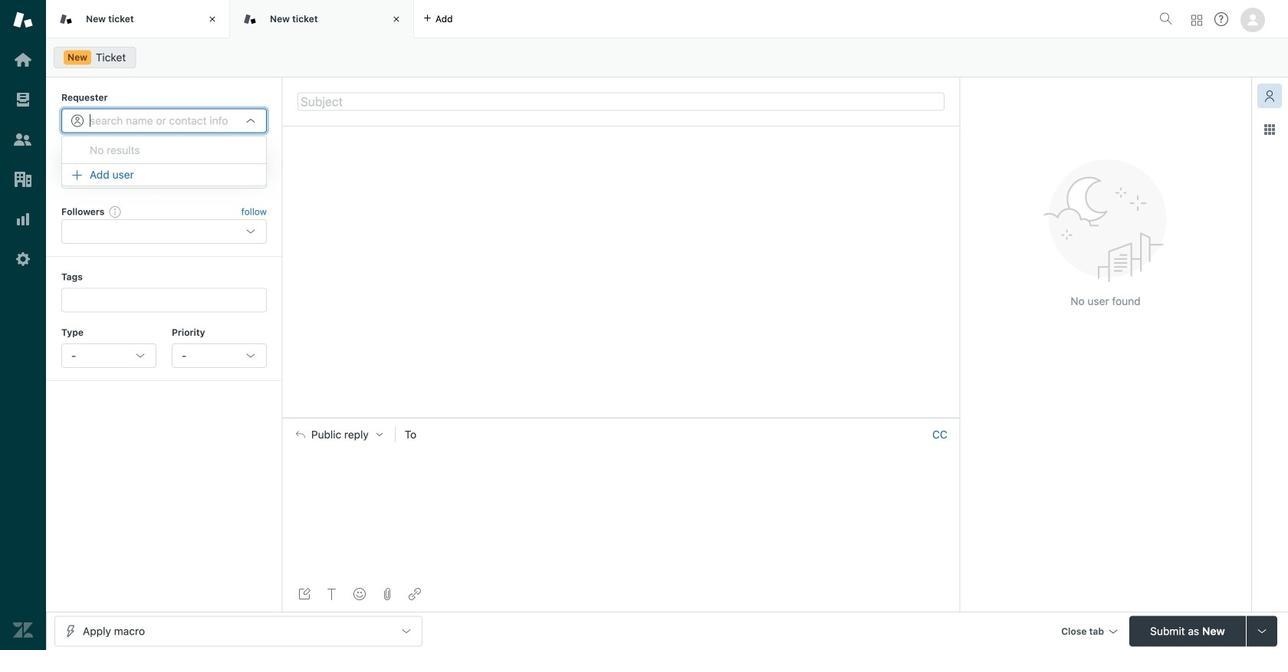 Task type: describe. For each thing, give the bounding box(es) containing it.
info on adding followers image
[[109, 206, 122, 218]]

insert emojis image
[[354, 588, 366, 601]]

reporting image
[[13, 209, 33, 229]]

customer context image
[[1264, 90, 1277, 102]]

draft mode image
[[298, 588, 311, 601]]

zendesk image
[[13, 621, 33, 641]]

organizations image
[[13, 170, 33, 189]]

format text image
[[326, 588, 338, 601]]

minimize composer image
[[615, 412, 628, 424]]

displays possible ticket submission types image
[[1257, 626, 1269, 638]]

get help image
[[1215, 12, 1229, 26]]

add link (cmd k) image
[[409, 588, 421, 601]]

customers image
[[13, 130, 33, 150]]



Task type: vqa. For each thing, say whether or not it's contained in the screenshot.
Displays possible ticket submission types 'icon'
yes



Task type: locate. For each thing, give the bounding box(es) containing it.
search name or contact info field
[[90, 114, 239, 128]]

secondary element
[[46, 42, 1289, 73]]

apps image
[[1264, 124, 1277, 136]]

tab
[[46, 0, 230, 38], [230, 0, 414, 38]]

add attachment image
[[381, 588, 394, 601]]

tabs tab list
[[46, 0, 1154, 38]]

zendesk products image
[[1192, 15, 1203, 26]]

admin image
[[13, 249, 33, 269]]

Subject field
[[298, 92, 945, 111]]

close image
[[205, 12, 220, 27]]

views image
[[13, 90, 33, 110]]

get started image
[[13, 50, 33, 70]]

2 tab from the left
[[230, 0, 414, 38]]

close image
[[389, 12, 404, 27]]

1 tab from the left
[[46, 0, 230, 38]]

main element
[[0, 0, 46, 651]]

zendesk support image
[[13, 10, 33, 30]]



